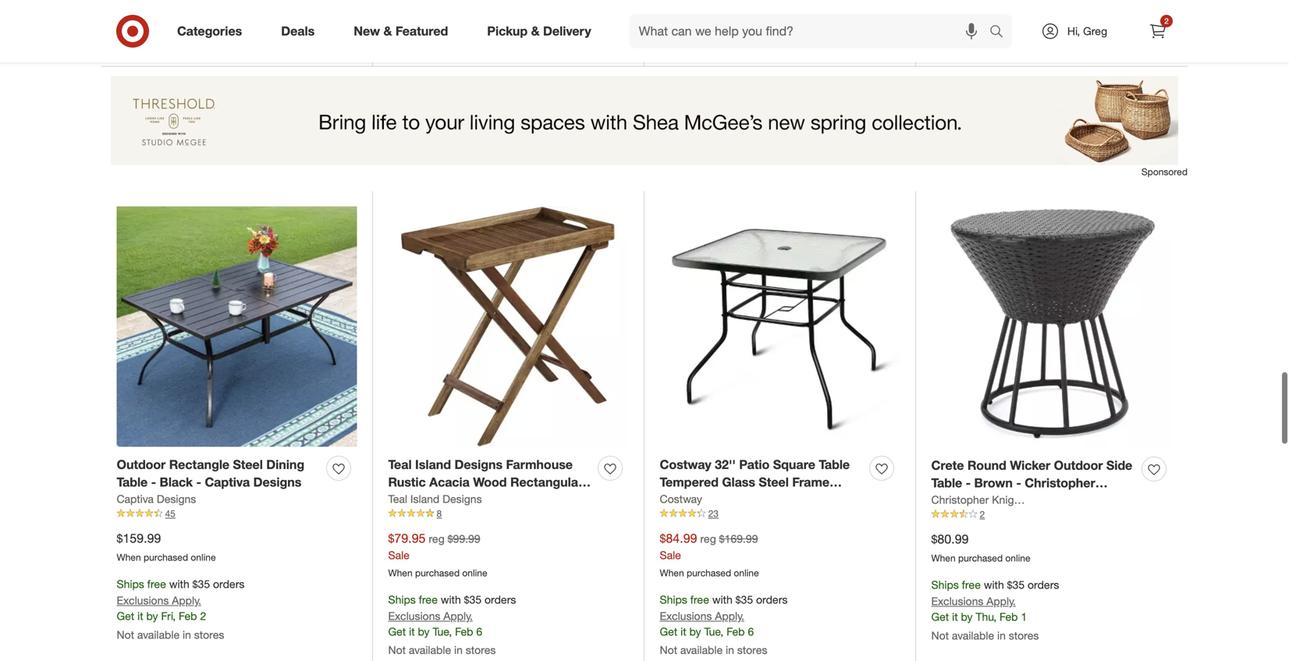 Task type: describe. For each thing, give the bounding box(es) containing it.
0 horizontal spatial not available in stores
[[117, 4, 224, 18]]

in for costway
[[726, 644, 735, 657]]

with for outdoor rectangle steel dining table - black - captiva designs
[[169, 577, 190, 591]]

featured
[[396, 23, 448, 39]]

not for captiva designs
[[117, 628, 134, 642]]

8 link
[[388, 507, 629, 521]]

search
[[983, 25, 1021, 40]]

available for teal island designs
[[409, 644, 451, 657]]

3 cart from the left
[[971, 38, 989, 50]]

$79.95
[[388, 531, 426, 546]]

$84.99 reg $169.99 sale when purchased online
[[660, 531, 759, 579]]

stores for costway
[[738, 644, 768, 657]]

patio
[[740, 457, 770, 472]]

1 horizontal spatial not available in stores
[[932, 5, 1040, 19]]

ships free with $35 orders exclusions apply. get it by fri, feb 2 not available in stores
[[117, 577, 245, 642]]

outdoor rectangle steel dining table - black - captiva designs link
[[117, 456, 321, 492]]

available for christopher knight home
[[952, 629, 995, 642]]

get for outdoor rectangle steel dining table - black - captiva designs
[[117, 609, 134, 623]]

costway link
[[660, 492, 703, 507]]

square
[[774, 457, 816, 472]]

with for costway 32'' patio square table tempered glass steel frame outdoor pool yard garden
[[713, 593, 733, 607]]

delivery
[[543, 23, 592, 39]]

sale for $84.99
[[660, 549, 682, 562]]

available for captiva designs
[[137, 628, 180, 642]]

apply. for christopher
[[987, 594, 1016, 608]]

$80.99
[[932, 532, 969, 547]]

christopher knight home
[[932, 493, 1057, 507]]

$80.99 when purchased online
[[932, 532, 1031, 564]]

- down rectangle
[[196, 475, 201, 490]]

by for crete round wicker outdoor side table - brown - christopher knight home
[[962, 610, 973, 624]]

by for outdoor rectangle steel dining table - black - captiva designs
[[146, 609, 158, 623]]

32''
[[715, 457, 736, 472]]

in for teal island designs
[[454, 644, 463, 657]]

exclusions for crete round wicker outdoor side table - brown - christopher knight home
[[932, 594, 984, 608]]

new & featured
[[354, 23, 448, 39]]

deals link
[[268, 14, 334, 48]]

it for crete round wicker outdoor side table - brown - christopher knight home
[[953, 610, 958, 624]]

table inside crete round wicker outdoor side table - brown - christopher knight home
[[932, 476, 963, 491]]

brown
[[975, 476, 1013, 491]]

costway 32'' patio square table tempered glass steel frame outdoor pool yard garden link
[[660, 456, 864, 508]]

$35 for designs
[[193, 577, 210, 591]]

costway 32'' patio square table tempered glass steel frame outdoor pool yard garden
[[660, 457, 850, 508]]

pool
[[713, 493, 739, 508]]

add to cart for 3rd add to cart button from right
[[124, 38, 174, 50]]

reg for $79.95
[[429, 532, 445, 546]]

purchased inside $84.99 reg $169.99 sale when purchased online
[[687, 567, 732, 579]]

free down $79.95 reg $99.99 sale when purchased online
[[419, 593, 438, 607]]

table for outdoor rectangle steel dining table - black - captiva designs
[[117, 475, 148, 490]]

new & featured link
[[341, 14, 468, 48]]

teal island designs
[[388, 492, 482, 506]]

wicker
[[1011, 458, 1051, 473]]

deals
[[281, 23, 315, 39]]

3 add from the left
[[939, 38, 957, 50]]

- left 'brown' in the bottom of the page
[[966, 476, 971, 491]]

tue, for $79.95
[[433, 625, 452, 638]]

6 for $84.99
[[748, 625, 754, 638]]

apply. for designs
[[172, 594, 201, 607]]

ships for crete round wicker outdoor side table - brown - christopher knight home
[[932, 578, 959, 592]]

1 vertical spatial 2 link
[[932, 508, 1173, 522]]

tue, for $84.99
[[705, 625, 724, 638]]

ships down $79.95 reg $99.99 sale when purchased online
[[388, 593, 416, 607]]

knight inside christopher knight home link
[[993, 493, 1024, 507]]

advertisement element
[[101, 76, 1188, 165]]

fri,
[[161, 609, 176, 623]]

crete round wicker outdoor side table - brown - christopher knight home link
[[932, 457, 1136, 509]]

1 to from the left
[[144, 38, 153, 50]]

$159.99 when purchased online
[[117, 531, 216, 563]]

pickup & delivery link
[[474, 14, 611, 48]]

2 add to cart button from the left
[[660, 32, 724, 57]]

yard
[[743, 493, 769, 508]]

exclusions down $79.95 reg $99.99 sale when purchased online
[[388, 609, 441, 623]]

sale for $79.95
[[388, 549, 410, 562]]

orders for designs
[[213, 577, 245, 591]]

1 vertical spatial captiva
[[117, 492, 154, 506]]

ships free with $35 orders exclusions apply. get it by thu, feb 1 not available in stores
[[932, 578, 1060, 642]]

hi, greg
[[1068, 24, 1108, 38]]

home inside crete round wicker outdoor side table - brown - christopher knight home
[[974, 493, 1009, 509]]

outdoor rectangle steel dining table - black - captiva designs
[[117, 457, 305, 490]]

add to cart for second add to cart button
[[667, 38, 717, 50]]

1 add from the left
[[124, 38, 142, 50]]

& for pickup
[[531, 23, 540, 39]]

apply. for outdoor
[[715, 609, 745, 623]]

steel inside outdoor rectangle steel dining table - black - captiva designs
[[233, 457, 263, 472]]

designs inside outdoor rectangle steel dining table - black - captiva designs
[[253, 475, 302, 490]]

exclusions for outdoor rectangle steel dining table - black - captiva designs
[[117, 594, 169, 607]]

steel inside costway 32'' patio square table tempered glass steel frame outdoor pool yard garden
[[759, 475, 789, 490]]

purchased inside $159.99 when purchased online
[[144, 552, 188, 563]]

1 add to cart button from the left
[[117, 32, 181, 57]]

dining
[[266, 457, 305, 472]]

search button
[[983, 14, 1021, 52]]

exclusions apply. button for outdoor rectangle steel dining table - black - captiva designs
[[117, 593, 201, 608]]

costway for costway 32'' patio square table tempered glass steel frame outdoor pool yard garden
[[660, 457, 712, 472]]

glass
[[722, 475, 756, 490]]

feb for christopher
[[1000, 610, 1018, 624]]

designs inside captiva designs link
[[157, 492, 196, 506]]

exclusions for costway 32'' patio square table tempered glass steel frame outdoor pool yard garden
[[660, 609, 712, 623]]

online inside $159.99 when purchased online
[[191, 552, 216, 563]]

sponsored
[[1142, 166, 1188, 178]]

23 link
[[660, 507, 901, 521]]

apply. down $79.95 reg $99.99 sale when purchased online
[[444, 609, 473, 623]]

orders for christopher
[[1028, 578, 1060, 592]]

feb for outdoor
[[727, 625, 745, 638]]

0 horizontal spatial christopher
[[932, 493, 989, 507]]

ships free with $35 orders exclusions apply. get it by tue, feb 6 not available in stores for $79.95
[[388, 593, 516, 657]]

garden
[[773, 493, 816, 508]]

categories
[[177, 23, 242, 39]]

greg
[[1084, 24, 1108, 38]]

stores for captiva designs
[[194, 628, 224, 642]]

when inside $80.99 when purchased online
[[932, 552, 956, 564]]

23
[[709, 508, 719, 520]]

captiva designs link
[[117, 492, 196, 507]]

black
[[160, 475, 193, 490]]

knight inside crete round wicker outdoor side table - brown - christopher knight home
[[932, 493, 971, 509]]

0 vertical spatial 2 link
[[1141, 14, 1176, 48]]

in for christopher knight home
[[998, 629, 1006, 642]]

1
[[1021, 610, 1028, 624]]

designs inside teal island designs link
[[443, 492, 482, 506]]



Task type: vqa. For each thing, say whether or not it's contained in the screenshot.
dallas
no



Task type: locate. For each thing, give the bounding box(es) containing it.
orders down the $169.99
[[757, 593, 788, 607]]

not inside ships free with $35 orders exclusions apply. get it by thu, feb 1 not available in stores
[[932, 629, 949, 642]]

0 horizontal spatial designs
[[157, 492, 196, 506]]

&
[[384, 23, 392, 39], [531, 23, 540, 39]]

outdoor inside crete round wicker outdoor side table - brown - christopher knight home
[[1055, 458, 1104, 473]]

0 vertical spatial 2
[[1165, 16, 1169, 26]]

online down 45 link
[[191, 552, 216, 563]]

tue,
[[433, 625, 452, 638], [705, 625, 724, 638]]

$35 down $79.95 reg $99.99 sale when purchased online
[[464, 593, 482, 607]]

exclusions down $84.99 reg $169.99 sale when purchased online
[[660, 609, 712, 623]]

free down $84.99 reg $169.99 sale when purchased online
[[691, 593, 710, 607]]

2 horizontal spatial table
[[932, 476, 963, 491]]

online inside $79.95 reg $99.99 sale when purchased online
[[463, 567, 488, 579]]

sale inside $79.95 reg $99.99 sale when purchased online
[[388, 549, 410, 562]]

not for costway
[[660, 644, 678, 657]]

with up thu, on the right bottom of the page
[[984, 578, 1005, 592]]

purchased inside $80.99 when purchased online
[[959, 552, 1003, 564]]

costway up the tempered
[[660, 457, 712, 472]]

reg inside $79.95 reg $99.99 sale when purchased online
[[429, 532, 445, 546]]

outdoor up captiva designs
[[117, 457, 166, 472]]

2 inside ships free with $35 orders exclusions apply. get it by fri, feb 2 not available in stores
[[200, 609, 206, 623]]

exclusions up the 'fri,'
[[117, 594, 169, 607]]

feb inside ships free with $35 orders exclusions apply. get it by thu, feb 1 not available in stores
[[1000, 610, 1018, 624]]

it for costway 32'' patio square table tempered glass steel frame outdoor pool yard garden
[[681, 625, 687, 638]]

exclusions apply. button for crete round wicker outdoor side table - brown - christopher knight home
[[932, 594, 1016, 609]]

2 horizontal spatial designs
[[443, 492, 482, 506]]

1 horizontal spatial 6
[[748, 625, 754, 638]]

costway down the tempered
[[660, 492, 703, 506]]

1 horizontal spatial captiva
[[205, 475, 250, 490]]

2 reg from the left
[[701, 532, 717, 546]]

ships free with $35 orders exclusions apply. get it by tue, feb 6 not available in stores
[[388, 593, 516, 657], [660, 593, 788, 657]]

designs
[[253, 475, 302, 490], [157, 492, 196, 506], [443, 492, 482, 506]]

- up captiva designs
[[151, 475, 156, 490]]

captiva designs
[[117, 492, 196, 506]]

get inside ships free with $35 orders exclusions apply. get it by fri, feb 2 not available in stores
[[117, 609, 134, 623]]

1 horizontal spatial add
[[667, 38, 685, 50]]

crete
[[932, 458, 965, 473]]

2 cart from the left
[[699, 38, 717, 50]]

$79.95 reg $99.99 sale when purchased online
[[388, 531, 488, 579]]

teal
[[388, 492, 408, 506]]

& right the new
[[384, 23, 392, 39]]

1 horizontal spatial steel
[[759, 475, 789, 490]]

outdoor rectangle steel dining table - black - captiva designs image
[[117, 206, 357, 447], [117, 206, 357, 447]]

steel up yard
[[759, 475, 789, 490]]

sale
[[388, 549, 410, 562], [660, 549, 682, 562]]

crete round wicker outdoor side table - brown - christopher knight home
[[932, 458, 1133, 509]]

1 horizontal spatial ships free with $35 orders exclusions apply. get it by tue, feb 6 not available in stores
[[660, 593, 788, 657]]

1 vertical spatial 2
[[980, 509, 985, 520]]

get for crete round wicker outdoor side table - brown - christopher knight home
[[932, 610, 950, 624]]

2 down christopher knight home link
[[980, 509, 985, 520]]

with up the 'fri,'
[[169, 577, 190, 591]]

tue, down $84.99 reg $169.99 sale when purchased online
[[705, 625, 724, 638]]

designs down dining
[[253, 475, 302, 490]]

purchased inside $79.95 reg $99.99 sale when purchased online
[[415, 567, 460, 579]]

1 horizontal spatial tue,
[[705, 625, 724, 638]]

- down wicker
[[1017, 476, 1022, 491]]

costway
[[660, 457, 712, 472], [660, 492, 703, 506]]

1 ships free with $35 orders exclusions apply. get it by tue, feb 6 not available in stores from the left
[[388, 593, 516, 657]]

it
[[137, 609, 143, 623], [953, 610, 958, 624], [409, 625, 415, 638], [681, 625, 687, 638]]

rectangle
[[169, 457, 230, 472]]

0 horizontal spatial add to cart button
[[117, 32, 181, 57]]

ships free with $35 orders exclusions apply. get it by tue, feb 6 not available in stores down $84.99 reg $169.99 sale when purchased online
[[660, 593, 788, 657]]

when inside $84.99 reg $169.99 sale when purchased online
[[660, 567, 684, 579]]

free inside ships free with $35 orders exclusions apply. get it by fri, feb 2 not available in stores
[[147, 577, 166, 591]]

available for costway
[[681, 644, 723, 657]]

0 horizontal spatial table
[[117, 475, 148, 490]]

add to cart
[[124, 38, 174, 50], [667, 38, 717, 50], [939, 38, 989, 50]]

reg inside $84.99 reg $169.99 sale when purchased online
[[701, 532, 717, 546]]

when down "$159.99" at the left
[[117, 552, 141, 563]]

free for crete round wicker outdoor side table - brown - christopher knight home
[[962, 578, 981, 592]]

orders down 45 link
[[213, 577, 245, 591]]

knight
[[993, 493, 1024, 507], [932, 493, 971, 509]]

0 vertical spatial steel
[[233, 457, 263, 472]]

home inside christopher knight home link
[[1027, 493, 1057, 507]]

apply. inside ships free with $35 orders exclusions apply. get it by thu, feb 1 not available in stores
[[987, 594, 1016, 608]]

side
[[1107, 458, 1133, 473]]

$35 down $159.99 when purchased online
[[193, 577, 210, 591]]

1 costway from the top
[[660, 457, 712, 472]]

exclusions apply. button up thu, on the right bottom of the page
[[932, 594, 1016, 609]]

not available in stores
[[117, 4, 224, 18], [932, 5, 1040, 19]]

0 horizontal spatial steel
[[233, 457, 263, 472]]

ships free with $35 orders exclusions apply. get it by tue, feb 6 not available in stores for $84.99
[[660, 593, 788, 657]]

reg down 8
[[429, 532, 445, 546]]

purchased down "$159.99" at the left
[[144, 552, 188, 563]]

exclusions apply. button up the 'fri,'
[[117, 593, 201, 608]]

outdoor down the tempered
[[660, 493, 709, 508]]

exclusions
[[117, 594, 169, 607], [932, 594, 984, 608], [388, 609, 441, 623], [660, 609, 712, 623]]

home down wicker
[[1027, 493, 1057, 507]]

ships inside ships free with $35 orders exclusions apply. get it by thu, feb 1 not available in stores
[[932, 578, 959, 592]]

$35 for outdoor
[[736, 593, 754, 607]]

exclusions up thu, on the right bottom of the page
[[932, 594, 984, 608]]

reg down the 23
[[701, 532, 717, 546]]

1 horizontal spatial knight
[[993, 493, 1024, 507]]

by down $79.95 reg $99.99 sale when purchased online
[[418, 625, 430, 638]]

by inside ships free with $35 orders exclusions apply. get it by fri, feb 2 not available in stores
[[146, 609, 158, 623]]

christopher inside crete round wicker outdoor side table - brown - christopher knight home
[[1025, 476, 1096, 491]]

1 cart from the left
[[156, 38, 174, 50]]

not available in stores up categories on the left top of page
[[117, 4, 224, 18]]

when down $79.95 on the bottom left of the page
[[388, 567, 413, 579]]

free inside ships free with $35 orders exclusions apply. get it by thu, feb 1 not available in stores
[[962, 578, 981, 592]]

online down $99.99
[[463, 567, 488, 579]]

orders down $79.95 reg $99.99 sale when purchased online
[[485, 593, 516, 607]]

free up the 'fri,'
[[147, 577, 166, 591]]

1 horizontal spatial home
[[1027, 493, 1057, 507]]

thu,
[[976, 610, 997, 624]]

0 vertical spatial christopher
[[1025, 476, 1096, 491]]

1 horizontal spatial &
[[531, 23, 540, 39]]

when down $84.99
[[660, 567, 684, 579]]

outdoor left 'side'
[[1055, 458, 1104, 473]]

2 6 from the left
[[748, 625, 754, 638]]

0 vertical spatial costway
[[660, 457, 712, 472]]

tue, down $79.95 reg $99.99 sale when purchased online
[[433, 625, 452, 638]]

0 horizontal spatial 6
[[477, 625, 483, 638]]

categories link
[[164, 14, 262, 48]]

2 link
[[1141, 14, 1176, 48], [932, 508, 1173, 522]]

$35 inside ships free with $35 orders exclusions apply. get it by thu, feb 1 not available in stores
[[1008, 578, 1025, 592]]

2 & from the left
[[531, 23, 540, 39]]

1 vertical spatial costway
[[660, 492, 703, 506]]

with inside ships free with $35 orders exclusions apply. get it by thu, feb 1 not available in stores
[[984, 578, 1005, 592]]

3 to from the left
[[959, 38, 968, 50]]

$159.99
[[117, 531, 161, 546]]

0 horizontal spatial add
[[124, 38, 142, 50]]

0 horizontal spatial reg
[[429, 532, 445, 546]]

feb
[[179, 609, 197, 623], [1000, 610, 1018, 624], [455, 625, 474, 638], [727, 625, 745, 638]]

1 6 from the left
[[477, 625, 483, 638]]

not available in stores up search
[[932, 5, 1040, 19]]

ships
[[117, 577, 144, 591], [932, 578, 959, 592], [388, 593, 416, 607], [660, 593, 688, 607]]

2 right greg at the top right of page
[[1165, 16, 1169, 26]]

2 ships free with $35 orders exclusions apply. get it by tue, feb 6 not available in stores from the left
[[660, 593, 788, 657]]

not for christopher knight home
[[932, 629, 949, 642]]

ships inside ships free with $35 orders exclusions apply. get it by fri, feb 2 not available in stores
[[117, 577, 144, 591]]

free for costway 32'' patio square table tempered glass steel frame outdoor pool yard garden
[[691, 593, 710, 607]]

0 horizontal spatial outdoor
[[117, 457, 166, 472]]

free for outdoor rectangle steel dining table - black - captiva designs
[[147, 577, 166, 591]]

not inside ships free with $35 orders exclusions apply. get it by fri, feb 2 not available in stores
[[117, 628, 134, 642]]

captiva up 45 link
[[205, 475, 250, 490]]

table inside costway 32'' patio square table tempered glass steel frame outdoor pool yard garden
[[819, 457, 850, 472]]

online inside $84.99 reg $169.99 sale when purchased online
[[734, 567, 759, 579]]

in inside ships free with $35 orders exclusions apply. get it by fri, feb 2 not available in stores
[[183, 628, 191, 642]]

in inside ships free with $35 orders exclusions apply. get it by thu, feb 1 not available in stores
[[998, 629, 1006, 642]]

purchased down $80.99
[[959, 552, 1003, 564]]

exclusions apply. button down $84.99 reg $169.99 sale when purchased online
[[660, 608, 745, 624]]

sale inside $84.99 reg $169.99 sale when purchased online
[[660, 549, 682, 562]]

when
[[117, 552, 141, 563], [932, 552, 956, 564], [388, 567, 413, 579], [660, 567, 684, 579]]

with
[[169, 577, 190, 591], [984, 578, 1005, 592], [441, 593, 461, 607], [713, 593, 733, 607]]

available inside ships free with $35 orders exclusions apply. get it by thu, feb 1 not available in stores
[[952, 629, 995, 642]]

3 add to cart button from the left
[[932, 32, 996, 57]]

exclusions apply. button down $79.95 reg $99.99 sale when purchased online
[[388, 608, 473, 624]]

6
[[477, 625, 483, 638], [748, 625, 754, 638]]

captiva
[[205, 475, 250, 490], [117, 492, 154, 506]]

table for costway 32'' patio square table tempered glass steel frame outdoor pool yard garden
[[819, 457, 850, 472]]

2 add from the left
[[667, 38, 685, 50]]

designs right island
[[443, 492, 482, 506]]

when inside $159.99 when purchased online
[[117, 552, 141, 563]]

pickup & delivery
[[487, 23, 592, 39]]

steel left dining
[[233, 457, 263, 472]]

captiva up "$159.99" at the left
[[117, 492, 154, 506]]

stores inside ships free with $35 orders exclusions apply. get it by fri, feb 2 not available in stores
[[194, 628, 224, 642]]

2 horizontal spatial outdoor
[[1055, 458, 1104, 473]]

by left thu, on the right bottom of the page
[[962, 610, 973, 624]]

0 horizontal spatial captiva
[[117, 492, 154, 506]]

ships down "$159.99" at the left
[[117, 577, 144, 591]]

1 sale from the left
[[388, 549, 410, 562]]

apply.
[[172, 594, 201, 607], [987, 594, 1016, 608], [444, 609, 473, 623], [715, 609, 745, 623]]

round
[[968, 458, 1007, 473]]

$35 inside ships free with $35 orders exclusions apply. get it by fri, feb 2 not available in stores
[[193, 577, 210, 591]]

orders for outdoor
[[757, 593, 788, 607]]

teal island designs farmhouse rustic acacia wood rectangular outdoor folding table 27" x 18" natural brown slat tray tabletop for spaces patio balcony image
[[388, 206, 629, 447], [388, 206, 629, 447]]

2 horizontal spatial add to cart
[[939, 38, 989, 50]]

available inside ships free with $35 orders exclusions apply. get it by fri, feb 2 not available in stores
[[137, 628, 180, 642]]

table up captiva designs
[[117, 475, 148, 490]]

2 to from the left
[[688, 38, 697, 50]]

in for captiva designs
[[183, 628, 191, 642]]

christopher down wicker
[[1025, 476, 1096, 491]]

costway for costway
[[660, 492, 703, 506]]

costway inside costway 32'' patio square table tempered glass steel frame outdoor pool yard garden
[[660, 457, 712, 472]]

$84.99
[[660, 531, 698, 546]]

add
[[124, 38, 142, 50], [667, 38, 685, 50], [939, 38, 957, 50]]

1 reg from the left
[[429, 532, 445, 546]]

pickup
[[487, 23, 528, 39]]

0 horizontal spatial home
[[974, 493, 1009, 509]]

1 add to cart from the left
[[124, 38, 174, 50]]

with down $79.95 reg $99.99 sale when purchased online
[[441, 593, 461, 607]]

1 horizontal spatial add to cart
[[667, 38, 717, 50]]

0 horizontal spatial &
[[384, 23, 392, 39]]

$35 down $84.99 reg $169.99 sale when purchased online
[[736, 593, 754, 607]]

2 link down wicker
[[932, 508, 1173, 522]]

$169.99
[[720, 532, 758, 546]]

0 horizontal spatial ships free with $35 orders exclusions apply. get it by tue, feb 6 not available in stores
[[388, 593, 516, 657]]

knight down 'brown' in the bottom of the page
[[993, 493, 1024, 507]]

purchased down $99.99
[[415, 567, 460, 579]]

1 horizontal spatial cart
[[699, 38, 717, 50]]

& for new
[[384, 23, 392, 39]]

christopher down crete on the bottom
[[932, 493, 989, 507]]

0 horizontal spatial 2
[[200, 609, 206, 623]]

ships free with $35 orders exclusions apply. get it by tue, feb 6 not available in stores down $79.95 reg $99.99 sale when purchased online
[[388, 593, 516, 657]]

3 add to cart from the left
[[939, 38, 989, 50]]

costway 32'' patio square table tempered glass steel frame outdoor pool yard garden image
[[660, 206, 901, 447], [660, 206, 901, 447]]

1 horizontal spatial add to cart button
[[660, 32, 724, 57]]

captiva inside outdoor rectangle steel dining table - black - captiva designs
[[205, 475, 250, 490]]

1 horizontal spatial sale
[[660, 549, 682, 562]]

christopher knight home link
[[932, 492, 1057, 508]]

1 horizontal spatial table
[[819, 457, 850, 472]]

with inside ships free with $35 orders exclusions apply. get it by fri, feb 2 not available in stores
[[169, 577, 190, 591]]

1 horizontal spatial to
[[688, 38, 697, 50]]

ships for costway 32'' patio square table tempered glass steel frame outdoor pool yard garden
[[660, 593, 688, 607]]

by inside ships free with $35 orders exclusions apply. get it by thu, feb 1 not available in stores
[[962, 610, 973, 624]]

2
[[1165, 16, 1169, 26], [980, 509, 985, 520], [200, 609, 206, 623]]

ships down $84.99 reg $169.99 sale when purchased online
[[660, 593, 688, 607]]

in
[[183, 4, 191, 18], [998, 5, 1006, 19], [183, 628, 191, 642], [998, 629, 1006, 642], [454, 644, 463, 657], [726, 644, 735, 657]]

stores for teal island designs
[[466, 644, 496, 657]]

reg
[[429, 532, 445, 546], [701, 532, 717, 546]]

knight down crete on the bottom
[[932, 493, 971, 509]]

8
[[437, 508, 442, 520]]

get for costway 32'' patio square table tempered glass steel frame outdoor pool yard garden
[[660, 625, 678, 638]]

1 horizontal spatial designs
[[253, 475, 302, 490]]

0 horizontal spatial add to cart
[[124, 38, 174, 50]]

home down 'brown' in the bottom of the page
[[974, 493, 1009, 509]]

$35 up the "1"
[[1008, 578, 1025, 592]]

1 tue, from the left
[[433, 625, 452, 638]]

2 costway from the top
[[660, 492, 703, 506]]

-
[[151, 475, 156, 490], [196, 475, 201, 490], [966, 476, 971, 491], [1017, 476, 1022, 491]]

by for costway 32'' patio square table tempered glass steel frame outdoor pool yard garden
[[690, 625, 702, 638]]

ships down $80.99
[[932, 578, 959, 592]]

45
[[165, 508, 176, 520]]

outdoor inside outdoor rectangle steel dining table - black - captiva designs
[[117, 457, 166, 472]]

2 tue, from the left
[[705, 625, 724, 638]]

feb for designs
[[179, 609, 197, 623]]

1 horizontal spatial christopher
[[1025, 476, 1096, 491]]

table
[[819, 457, 850, 472], [117, 475, 148, 490], [932, 476, 963, 491]]

2 right the 'fri,'
[[200, 609, 206, 623]]

2 horizontal spatial to
[[959, 38, 968, 50]]

not for teal island designs
[[388, 644, 406, 657]]

christopher
[[1025, 476, 1096, 491], [932, 493, 989, 507]]

table up "frame"
[[819, 457, 850, 472]]

0 horizontal spatial tue,
[[433, 625, 452, 638]]

frame
[[793, 475, 830, 490]]

cart
[[156, 38, 174, 50], [699, 38, 717, 50], [971, 38, 989, 50]]

orders inside ships free with $35 orders exclusions apply. get it by fri, feb 2 not available in stores
[[213, 577, 245, 591]]

purchased down the $169.99
[[687, 567, 732, 579]]

when inside $79.95 reg $99.99 sale when purchased online
[[388, 567, 413, 579]]

crete round wicker outdoor side table - brown - christopher knight home image
[[932, 206, 1173, 448], [932, 206, 1173, 448]]

1 & from the left
[[384, 23, 392, 39]]

1 horizontal spatial outdoor
[[660, 493, 709, 508]]

0 horizontal spatial knight
[[932, 493, 971, 509]]

2 link right greg at the top right of page
[[1141, 14, 1176, 48]]

table inside outdoor rectangle steel dining table - black - captiva designs
[[117, 475, 148, 490]]

What can we help you find? suggestions appear below search field
[[630, 14, 994, 48]]

0 horizontal spatial sale
[[388, 549, 410, 562]]

2 add to cart from the left
[[667, 38, 717, 50]]

it inside ships free with $35 orders exclusions apply. get it by thu, feb 1 not available in stores
[[953, 610, 958, 624]]

orders inside ships free with $35 orders exclusions apply. get it by thu, feb 1 not available in stores
[[1028, 578, 1060, 592]]

online down the $169.99
[[734, 567, 759, 579]]

exclusions apply. button for costway 32'' patio square table tempered glass steel frame outdoor pool yard garden
[[660, 608, 745, 624]]

outdoor inside costway 32'' patio square table tempered glass steel frame outdoor pool yard garden
[[660, 493, 709, 508]]

free
[[147, 577, 166, 591], [962, 578, 981, 592], [419, 593, 438, 607], [691, 593, 710, 607]]

home
[[1027, 493, 1057, 507], [974, 493, 1009, 509]]

apply. up the 'fri,'
[[172, 594, 201, 607]]

0 horizontal spatial to
[[144, 38, 153, 50]]

exclusions inside ships free with $35 orders exclusions apply. get it by thu, feb 1 not available in stores
[[932, 594, 984, 608]]

hi,
[[1068, 24, 1081, 38]]

ships for outdoor rectangle steel dining table - black - captiva designs
[[117, 577, 144, 591]]

$35
[[193, 577, 210, 591], [1008, 578, 1025, 592], [464, 593, 482, 607], [736, 593, 754, 607]]

new
[[354, 23, 380, 39]]

$99.99
[[448, 532, 481, 546]]

online up ships free with $35 orders exclusions apply. get it by thu, feb 1 not available in stores
[[1006, 552, 1031, 564]]

1 horizontal spatial reg
[[701, 532, 717, 546]]

add to cart button
[[117, 32, 181, 57], [660, 32, 724, 57], [932, 32, 996, 57]]

not
[[117, 4, 134, 18], [932, 5, 949, 19], [117, 628, 134, 642], [932, 629, 949, 642], [388, 644, 406, 657], [660, 644, 678, 657]]

stores
[[194, 4, 224, 18], [1009, 5, 1040, 19], [194, 628, 224, 642], [1009, 629, 1040, 642], [466, 644, 496, 657], [738, 644, 768, 657]]

2 sale from the left
[[660, 549, 682, 562]]

when down $80.99
[[932, 552, 956, 564]]

add to cart for 1st add to cart button from the right
[[939, 38, 989, 50]]

sale down $79.95 on the bottom left of the page
[[388, 549, 410, 562]]

1 vertical spatial steel
[[759, 475, 789, 490]]

stores inside ships free with $35 orders exclusions apply. get it by thu, feb 1 not available in stores
[[1009, 629, 1040, 642]]

orders down $80.99 when purchased online
[[1028, 578, 1060, 592]]

1 horizontal spatial 2
[[980, 509, 985, 520]]

1 vertical spatial christopher
[[932, 493, 989, 507]]

apply. up thu, on the right bottom of the page
[[987, 594, 1016, 608]]

with down $84.99 reg $169.99 sale when purchased online
[[713, 593, 733, 607]]

45 link
[[117, 507, 357, 521]]

0 vertical spatial captiva
[[205, 475, 250, 490]]

stores for christopher knight home
[[1009, 629, 1040, 642]]

designs up 45 at bottom left
[[157, 492, 196, 506]]

0 horizontal spatial cart
[[156, 38, 174, 50]]

get
[[117, 609, 134, 623], [932, 610, 950, 624], [388, 625, 406, 638], [660, 625, 678, 638]]

$35 for christopher
[[1008, 578, 1025, 592]]

apply. inside ships free with $35 orders exclusions apply. get it by fri, feb 2 not available in stores
[[172, 594, 201, 607]]

2 vertical spatial 2
[[200, 609, 206, 623]]

to
[[144, 38, 153, 50], [688, 38, 697, 50], [959, 38, 968, 50]]

sale down $84.99
[[660, 549, 682, 562]]

feb inside ships free with $35 orders exclusions apply. get it by fri, feb 2 not available in stores
[[179, 609, 197, 623]]

free up thu, on the right bottom of the page
[[962, 578, 981, 592]]

2 horizontal spatial cart
[[971, 38, 989, 50]]

teal island designs link
[[388, 492, 482, 507]]

by left the 'fri,'
[[146, 609, 158, 623]]

with for crete round wicker outdoor side table - brown - christopher knight home
[[984, 578, 1005, 592]]

& right pickup
[[531, 23, 540, 39]]

reg for $84.99
[[701, 532, 717, 546]]

2 horizontal spatial add to cart button
[[932, 32, 996, 57]]

table down crete on the bottom
[[932, 476, 963, 491]]

apply. down $84.99 reg $169.99 sale when purchased online
[[715, 609, 745, 623]]

2 horizontal spatial 2
[[1165, 16, 1169, 26]]

2 horizontal spatial add
[[939, 38, 957, 50]]

online
[[191, 552, 216, 563], [1006, 552, 1031, 564], [463, 567, 488, 579], [734, 567, 759, 579]]

it for outdoor rectangle steel dining table - black - captiva designs
[[137, 609, 143, 623]]

get inside ships free with $35 orders exclusions apply. get it by thu, feb 1 not available in stores
[[932, 610, 950, 624]]

it inside ships free with $35 orders exclusions apply. get it by fri, feb 2 not available in stores
[[137, 609, 143, 623]]

island
[[411, 492, 440, 506]]

online inside $80.99 when purchased online
[[1006, 552, 1031, 564]]

orders
[[213, 577, 245, 591], [1028, 578, 1060, 592], [485, 593, 516, 607], [757, 593, 788, 607]]

tempered
[[660, 475, 719, 490]]

by down $84.99 reg $169.99 sale when purchased online
[[690, 625, 702, 638]]

6 for $79.95
[[477, 625, 483, 638]]

exclusions inside ships free with $35 orders exclusions apply. get it by fri, feb 2 not available in stores
[[117, 594, 169, 607]]



